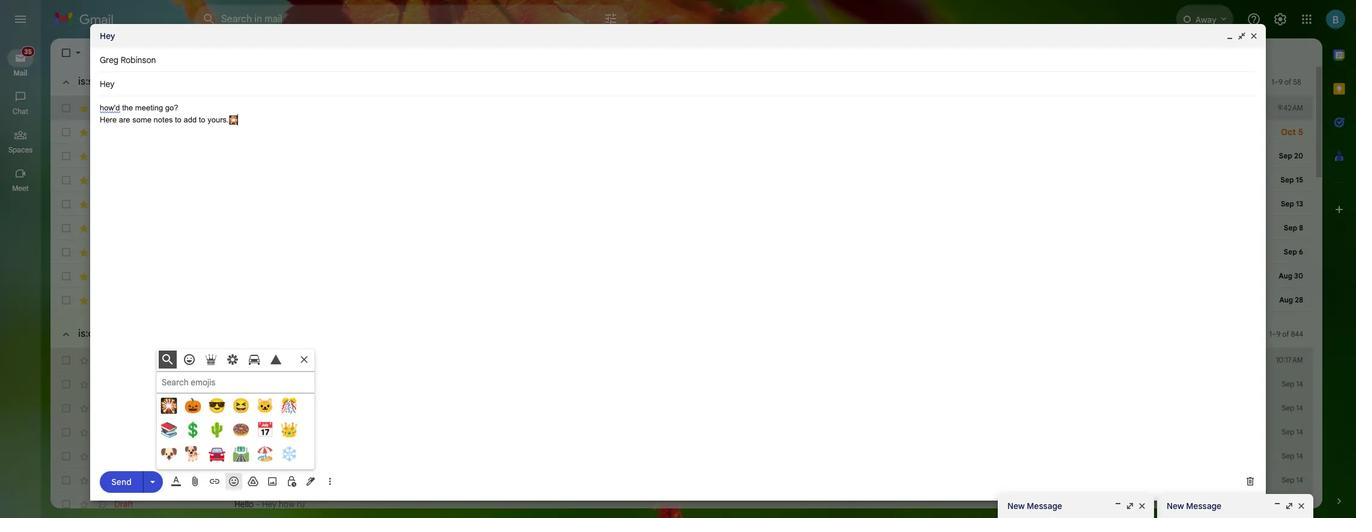 Task type: vqa. For each thing, say whether or not it's contained in the screenshot.
Sep 8
yes



Task type: locate. For each thing, give the bounding box(es) containing it.
notes inside message body text box
[[154, 115, 173, 124]]

1 draft from the top
[[114, 476, 133, 486]]

1 horizontal spatial minimize image
[[1273, 502, 1283, 512]]

2 row from the top
[[51, 120, 1313, 144]]

1 horizontal spatial some
[[295, 476, 315, 486]]

here down tableau
[[100, 115, 117, 124]]

i left have
[[270, 476, 272, 486]]

58
[[1294, 77, 1302, 86]]

1 horizontal spatial new message
[[1167, 502, 1222, 512]]

of right direction
[[431, 476, 439, 486]]

meeting right a
[[561, 476, 592, 486]]

0 horizontal spatial meeting
[[135, 103, 163, 112]]

more options image
[[327, 476, 334, 488]]

anything
[[628, 428, 661, 438]]

1 vertical spatial 9
[[1277, 330, 1281, 339]]

of left 58
[[1285, 77, 1292, 86]]

1 vertical spatial aug
[[1280, 296, 1294, 305]]

– for is:starred
[[1275, 77, 1279, 86]]

1 new from the left
[[1008, 502, 1025, 512]]

notes
[[154, 115, 173, 124], [405, 355, 426, 366]]

robinson
[[121, 55, 156, 66]]

can
[[274, 452, 288, 462]]

some right have
[[295, 476, 315, 486]]

0 horizontal spatial go?
[[165, 103, 178, 112]]

1 new message from the left
[[1008, 502, 1063, 512]]

- right hello
[[256, 500, 260, 511]]

1 vertical spatial yours.
[[465, 355, 488, 366]]

1 horizontal spatial add
[[438, 355, 453, 366]]

project - i have some concerns about the direction of the project. can we schedule a  meeting to discuss further?
[[235, 476, 666, 486]]

here
[[100, 115, 117, 124], [347, 355, 365, 366]]

14 for first row from the bottom of the page
[[1297, 500, 1304, 509]]

0 vertical spatial are
[[119, 115, 130, 124]]

turtles?
[[421, 404, 450, 414]]

is:drafts button
[[54, 323, 120, 347]]

are inside message body text box
[[119, 115, 130, 124]]

your
[[323, 452, 340, 462]]

row
[[51, 96, 1313, 120], [51, 120, 1313, 144], [51, 349, 1313, 373], [51, 397, 1313, 421], [51, 421, 1313, 445], [51, 445, 1313, 469], [51, 469, 1313, 493], [51, 493, 1313, 517]]

giant
[[324, 127, 347, 138]]

1 vertical spatial how'd
[[257, 355, 280, 366]]

flowers
[[235, 428, 264, 438]]

to
[[175, 115, 182, 124], [199, 115, 205, 124], [428, 355, 436, 366], [455, 355, 463, 366], [293, 379, 300, 390], [307, 428, 314, 438], [594, 476, 602, 486]]

0 vertical spatial hey
[[269, 404, 283, 414]]

- right the insert files using drive icon on the bottom left
[[264, 476, 268, 486]]

new
[[1008, 502, 1025, 512], [1167, 502, 1185, 512]]

1 vertical spatial are
[[367, 355, 379, 366]]

refresh image
[[96, 47, 108, 59]]

0 horizontal spatial some
[[132, 115, 152, 124]]

0 vertical spatial that
[[359, 379, 374, 390]]

me
[[149, 103, 160, 113], [547, 428, 559, 438]]

how'd down is:starred
[[100, 103, 120, 112]]

-
[[251, 355, 255, 366], [263, 404, 267, 414], [266, 428, 270, 438], [252, 452, 256, 462], [264, 476, 268, 486], [256, 500, 260, 511]]

3 sep 14 from the top
[[1282, 428, 1304, 437]]

sep 13
[[1281, 200, 1304, 209]]

1 for is:drafts
[[1270, 330, 1272, 339]]

me right the ,
[[149, 103, 160, 113]]

1 vertical spatial go?
[[331, 355, 345, 366]]

hey left how
[[262, 500, 277, 511]]

i left "will"
[[384, 428, 386, 438]]

0 horizontal spatial minimize image
[[1114, 502, 1123, 512]]

you left for
[[303, 379, 316, 390]]

13
[[1297, 200, 1304, 209]]

i left the 👑 image
[[272, 428, 274, 438]]

2 important because you marked it as important. switch from the top
[[96, 198, 108, 210]]

5 not important switch from the top
[[96, 499, 108, 511]]

important because you marked it as important. switch for sep 6
[[96, 247, 108, 259]]

- for turtles
[[263, 404, 267, 414]]

cell inside row
[[114, 126, 235, 138]]

0 vertical spatial add
[[184, 115, 197, 124]]

settings image
[[1274, 12, 1288, 26]]

3 14 from the top
[[1297, 428, 1304, 437]]

0 horizontal spatial new
[[1008, 502, 1025, 512]]

- for grill
[[252, 452, 256, 462]]

2 let from the left
[[535, 428, 545, 438]]

0 horizontal spatial i
[[290, 452, 292, 462]]

important because you marked it as important. switch
[[96, 102, 108, 114], [96, 198, 108, 210], [96, 247, 108, 259]]

minimize image
[[1114, 502, 1123, 512], [1273, 502, 1283, 512]]

2 know from the left
[[561, 428, 581, 438]]

i for ximmy
[[312, 404, 313, 414]]

sep 6 row
[[51, 241, 1313, 265]]

of left 844
[[1283, 330, 1290, 339]]

hey for hey can i borrow your grill?
[[258, 452, 272, 462]]

sep
[[1279, 152, 1293, 161], [1281, 176, 1294, 185], [1281, 200, 1295, 209], [1284, 224, 1298, 233], [1284, 248, 1298, 257], [1282, 380, 1295, 389], [1282, 404, 1295, 413], [1282, 428, 1295, 437], [1282, 452, 1295, 461], [1282, 476, 1295, 485], [1282, 500, 1295, 509]]

search in mail image
[[198, 8, 220, 30]]

of
[[1285, 77, 1292, 86], [1283, 330, 1290, 339], [431, 476, 439, 486]]

0 vertical spatial meeting
[[135, 103, 163, 112]]

is:starred button
[[54, 70, 126, 94]]

hey left can
[[258, 452, 272, 462]]

i
[[272, 428, 274, 438], [384, 428, 386, 438], [270, 476, 272, 486]]

0 vertical spatial aug
[[1279, 272, 1293, 281]]

2 vertical spatial meeting
[[561, 476, 592, 486]]

more send options image
[[147, 477, 159, 489]]

pop out image for hey
[[1238, 31, 1247, 41]]

0 horizontal spatial hey
[[100, 31, 115, 41]]

1 horizontal spatial pop out image
[[1238, 31, 1247, 41]]

0 vertical spatial draft
[[114, 476, 133, 486]]

project
[[235, 476, 262, 486]]

4 row from the top
[[51, 397, 1313, 421]]

1 vertical spatial i
[[290, 452, 292, 462]]

0 vertical spatial i
[[312, 404, 313, 414]]

2 new from the left
[[1167, 502, 1185, 512]]

0 vertical spatial hey
[[100, 31, 115, 41]]

turtles
[[235, 404, 261, 414]]

8 row from the top
[[51, 493, 1313, 517]]

❄ image
[[281, 446, 298, 463]]

0 horizontal spatial let
[[317, 428, 326, 438]]

0 horizontal spatial pop out image
[[1126, 502, 1135, 512]]

the left project.
[[441, 476, 453, 486]]

send
[[111, 477, 132, 488]]

add left 🎇 image
[[184, 115, 197, 124]]

0 vertical spatial important because you marked it as important. switch
[[96, 102, 108, 114]]

0 horizontal spatial here
[[100, 115, 117, 124]]

9 left 844
[[1277, 330, 1281, 339]]

1 horizontal spatial go?
[[331, 355, 345, 366]]

2 message from the left
[[1187, 502, 1222, 512]]

sep 13 row
[[51, 192, 1313, 216]]

– left 844
[[1272, 330, 1277, 339]]

not important switch for project
[[96, 475, 108, 487]]

the
[[122, 103, 133, 112], [283, 355, 295, 366], [380, 476, 392, 486], [441, 476, 453, 486]]

new message for the leftmost the close icon's minimize image
[[1008, 502, 1063, 512]]

i right can
[[290, 452, 292, 462]]

15
[[1296, 176, 1304, 185]]

minimize image
[[1226, 31, 1235, 41]]

- for project
[[264, 476, 268, 486]]

0 vertical spatial 9
[[1279, 77, 1283, 86]]

0 vertical spatial me
[[149, 103, 160, 113]]

some
[[132, 115, 152, 124], [382, 355, 402, 366], [295, 476, 315, 486]]

0 horizontal spatial yours.
[[208, 115, 229, 124]]

2 vertical spatial important because you marked it as important. switch
[[96, 247, 108, 259]]

1 vertical spatial of
[[1283, 330, 1290, 339]]

4 sep 14 from the top
[[1282, 452, 1304, 461]]

1 horizontal spatial are
[[367, 355, 379, 366]]

mail heading
[[0, 69, 41, 78]]

1 horizontal spatial meeting
[[297, 355, 329, 366]]

honeycrisps! gourds! giant pumpkins!
[[235, 127, 394, 138]]

🍩 image
[[233, 422, 250, 439]]

the inside message body text box
[[122, 103, 133, 112]]

aug left 28
[[1280, 296, 1294, 305]]

🐕 image
[[185, 446, 201, 463]]

you inside row
[[303, 379, 316, 390]]

for
[[318, 379, 329, 390]]

draft down send
[[114, 500, 133, 511]]

not important switch
[[96, 271, 108, 283], [96, 295, 108, 307], [96, 403, 108, 415], [96, 475, 108, 487], [96, 499, 108, 511]]

2 draft from the top
[[114, 500, 133, 511]]

main content
[[51, 38, 1323, 519]]

grill?
[[342, 452, 361, 462]]

6 row from the top
[[51, 445, 1313, 469]]

pop out image for new message
[[1126, 502, 1135, 512]]

draft left more send options image
[[114, 476, 133, 486]]

are down tableau
[[119, 115, 130, 124]]

1 vertical spatial hey
[[258, 452, 272, 462]]

- for hello
[[256, 500, 260, 511]]

6 14 from the top
[[1297, 500, 1304, 509]]

honeycrisps! gourds! giant pumpkins! link
[[235, 126, 1266, 138]]

0 vertical spatial notes
[[154, 115, 173, 124]]

i left the cant
[[312, 404, 313, 414]]

sep inside 'row'
[[1284, 224, 1298, 233]]

1 not important switch from the top
[[96, 271, 108, 283]]

of for is:starred
[[1285, 77, 1292, 86]]

today.
[[482, 428, 505, 438]]

let right please at the bottom of page
[[535, 428, 545, 438]]

1 vertical spatial here
[[347, 355, 365, 366]]

important because you marked it as important. switch inside the sep 6 row
[[96, 247, 108, 259]]

aug for aug 28
[[1280, 296, 1294, 305]]

draft for hello
[[114, 500, 133, 511]]

aug left 30
[[1279, 272, 1293, 281]]

0 vertical spatial how'd
[[100, 103, 120, 112]]

1 know from the left
[[344, 428, 364, 438]]

1 minimize image from the left
[[1114, 502, 1123, 512]]

here up hats off to you for pulling that 2 hour presentation
[[347, 355, 365, 366]]

flowers - i wanted to let you know that i will be working remotely today. please let  me know if you need anything from me.
[[235, 428, 697, 438]]

wanted
[[276, 428, 304, 438]]

how'd inside message body text box
[[100, 103, 120, 112]]

– left 58
[[1275, 77, 1279, 86]]

some down tableau , me 4
[[132, 115, 152, 124]]

how'd up hats
[[257, 355, 280, 366]]

let
[[317, 428, 326, 438], [535, 428, 545, 438]]

how'd
[[100, 103, 120, 112], [257, 355, 280, 366]]

1 vertical spatial –
[[1272, 330, 1277, 339]]

1 vertical spatial that
[[366, 428, 382, 438]]

1 vertical spatial important because you marked it as important. switch
[[96, 198, 108, 210]]

know left if
[[561, 428, 581, 438]]

sep 8 row
[[51, 216, 1313, 241]]

🏖 image
[[257, 446, 274, 463]]

30
[[1295, 272, 1304, 281]]

spaces heading
[[0, 146, 41, 155]]

6 sep 14 from the top
[[1282, 500, 1304, 509]]

1 horizontal spatial know
[[561, 428, 581, 438]]

sep 14 for hats off to you for pulling that 2 hour presentation row
[[1282, 380, 1304, 389]]

1 important because you marked it as important. switch from the top
[[96, 102, 108, 114]]

7 row from the top
[[51, 469, 1313, 493]]

1 vertical spatial some
[[382, 355, 402, 366]]

14 inside hats off to you for pulling that 2 hour presentation row
[[1297, 380, 1304, 389]]

notes up presentation
[[405, 355, 426, 366]]

0 vertical spatial yours.
[[208, 115, 229, 124]]

important because you marked it as important. switch inside sep 13 row
[[96, 198, 108, 210]]

navigation
[[0, 38, 42, 519]]

0 horizontal spatial new message
[[1008, 502, 1063, 512]]

1 – 9 of 58
[[1272, 77, 1302, 86]]

1 horizontal spatial how'd
[[257, 355, 280, 366]]

let down the cant
[[317, 428, 326, 438]]

1 vertical spatial add
[[438, 355, 453, 366]]

2 horizontal spatial hey
[[262, 500, 277, 511]]

important because you marked it as important. switch inside row
[[96, 102, 108, 114]]

0 horizontal spatial how'd
[[100, 103, 120, 112]]

insert link ‪(⌘k)‬ image
[[209, 476, 221, 488]]

0 vertical spatial go?
[[165, 103, 178, 112]]

0 horizontal spatial add
[[184, 115, 197, 124]]

the left the ,
[[122, 103, 133, 112]]

here are some notes to add to yours.
[[100, 115, 229, 124]]

Message Body text field
[[100, 102, 1257, 459]]

4 14 from the top
[[1297, 452, 1304, 461]]

1 horizontal spatial i
[[312, 404, 313, 414]]

0 vertical spatial here
[[100, 115, 117, 124]]

1 vertical spatial notes
[[405, 355, 426, 366]]

9:42 am
[[1278, 103, 1304, 112]]

- right turtles at the bottom left
[[263, 404, 267, 414]]

3 important because you marked it as important. switch from the top
[[96, 247, 108, 259]]

1 vertical spatial 1
[[1270, 330, 1272, 339]]

0 horizontal spatial message
[[1027, 502, 1063, 512]]

meeting up here are some notes to add to yours.
[[135, 103, 163, 112]]

aug 28 row
[[51, 289, 1313, 313]]

2 new message from the left
[[1167, 502, 1222, 512]]

3 row from the top
[[51, 349, 1313, 373]]

hey up search emojis text box
[[235, 355, 249, 366]]

5
[[1299, 127, 1304, 138]]

1 vertical spatial draft
[[114, 500, 133, 511]]

0 horizontal spatial close image
[[1138, 502, 1147, 512]]

grill - hey can i borrow your grill?
[[235, 452, 361, 462]]

i
[[312, 404, 313, 414], [290, 452, 292, 462]]

oct
[[1282, 127, 1297, 138]]

not important switch inside aug 28 row
[[96, 295, 108, 307]]

go?
[[165, 103, 178, 112], [331, 355, 345, 366]]

draft
[[114, 476, 133, 486], [114, 500, 133, 511]]

1 vertical spatial hey
[[235, 355, 249, 366]]

sep 8
[[1284, 224, 1304, 233]]

1 horizontal spatial here
[[347, 355, 365, 366]]

yours. inside message body text box
[[208, 115, 229, 124]]

1 horizontal spatial new
[[1167, 502, 1185, 512]]

cell
[[114, 126, 235, 138]]

some up hour
[[382, 355, 402, 366]]

new message
[[1008, 502, 1063, 512], [1167, 502, 1222, 512]]

row containing grill
[[51, 445, 1313, 469]]

me right please at the bottom of page
[[547, 428, 559, 438]]

0 vertical spatial some
[[132, 115, 152, 124]]

close image
[[1250, 31, 1259, 41], [1138, 502, 1147, 512], [1297, 502, 1307, 512]]

- for flowers
[[266, 428, 270, 438]]

1 sep 14 from the top
[[1282, 380, 1304, 389]]

0 horizontal spatial are
[[119, 115, 130, 124]]

hey
[[269, 404, 283, 414], [258, 452, 272, 462]]

go? inside message body text box
[[165, 103, 178, 112]]

you right if
[[590, 428, 604, 438]]

aug 30 row
[[51, 265, 1313, 289]]

0 vertical spatial of
[[1285, 77, 1292, 86]]

important because you marked it as important. switch for sep 13
[[96, 198, 108, 210]]

you up your
[[328, 428, 342, 438]]

hey for hey
[[100, 31, 115, 41]]

here inside message body text box
[[100, 115, 117, 124]]

1 horizontal spatial let
[[535, 428, 545, 438]]

5 row from the top
[[51, 421, 1313, 445]]

1 horizontal spatial message
[[1187, 502, 1222, 512]]

here inside row
[[347, 355, 365, 366]]

please
[[508, 428, 533, 438]]

0 vertical spatial 1
[[1272, 77, 1275, 86]]

insert files using drive image
[[247, 476, 259, 488]]

add up presentation
[[438, 355, 453, 366]]

- right flowers
[[266, 428, 270, 438]]

meeting inside message body text box
[[135, 103, 163, 112]]

2 not important switch from the top
[[96, 295, 108, 307]]

borrow
[[294, 452, 321, 462]]

a
[[554, 476, 559, 486]]

1 horizontal spatial yours.
[[465, 355, 488, 366]]

🎃 image
[[185, 398, 201, 415]]

😎 image
[[209, 398, 226, 415]]

- up search emojis text box
[[251, 355, 255, 366]]

1 horizontal spatial me
[[547, 428, 559, 438]]

1 vertical spatial pop out image
[[1126, 502, 1135, 512]]

row containing honeycrisps! gourds! giant pumpkins!
[[51, 120, 1313, 144]]

pop out image
[[1285, 502, 1295, 512]]

are up 2
[[367, 355, 379, 366]]

1 14 from the top
[[1297, 380, 1304, 389]]

meeting up for
[[297, 355, 329, 366]]

1 for is:starred
[[1272, 77, 1275, 86]]

know down remember,
[[344, 428, 364, 438]]

1 horizontal spatial hey
[[235, 355, 249, 366]]

1 row from the top
[[51, 96, 1313, 120]]

1 horizontal spatial notes
[[405, 355, 426, 366]]

5 14 from the top
[[1297, 476, 1304, 485]]

draft for project
[[114, 476, 133, 486]]

hey
[[100, 31, 115, 41], [235, 355, 249, 366], [262, 500, 277, 511]]

message
[[1027, 502, 1063, 512], [1187, 502, 1222, 512]]

4 not important switch from the top
[[96, 475, 108, 487]]

0 vertical spatial pop out image
[[1238, 31, 1247, 41]]

to inside row
[[293, 379, 300, 390]]

9 left 58
[[1279, 77, 1283, 86]]

2 vertical spatial some
[[295, 476, 315, 486]]

attach files image
[[189, 476, 201, 488]]

2 minimize image from the left
[[1273, 502, 1283, 512]]

14
[[1297, 380, 1304, 389], [1297, 404, 1304, 413], [1297, 428, 1304, 437], [1297, 452, 1304, 461], [1297, 476, 1304, 485], [1297, 500, 1304, 509]]

go? up here are some notes to add to yours.
[[165, 103, 178, 112]]

2 vertical spatial hey
[[262, 500, 277, 511]]

0 vertical spatial –
[[1275, 77, 1279, 86]]

1 left 844
[[1270, 330, 1272, 339]]

💲 image
[[185, 422, 201, 439]]

mail
[[13, 69, 27, 78]]

that left 2
[[359, 379, 374, 390]]

🎊 image
[[281, 398, 298, 415]]

1 left 58
[[1272, 77, 1275, 86]]

pop out image
[[1238, 31, 1247, 41], [1126, 502, 1135, 512]]

that left "will"
[[366, 428, 382, 438]]

navigation containing mail
[[0, 38, 42, 519]]

not important switch inside aug 30 row
[[96, 271, 108, 283]]

oct 5
[[1282, 127, 1304, 138]]

3 not important switch from the top
[[96, 403, 108, 415]]

0 horizontal spatial notes
[[154, 115, 173, 124]]

hey left ximmy
[[269, 404, 283, 414]]

tab list
[[1323, 38, 1357, 476]]

hey dialog
[[90, 24, 1266, 502]]

0 horizontal spatial know
[[344, 428, 364, 438]]

1 message from the left
[[1027, 502, 1063, 512]]

notes down 4
[[154, 115, 173, 124]]

1 horizontal spatial close image
[[1250, 31, 1259, 41]]

hey inside dialog
[[100, 31, 115, 41]]

turtles - hey ximmy i cant remember, do you like turtles?
[[235, 404, 450, 414]]

further?
[[635, 476, 666, 486]]

go? up pulling
[[331, 355, 345, 366]]

hey up refresh icon
[[100, 31, 115, 41]]

concerns
[[318, 476, 353, 486]]

sep 14 inside hats off to you for pulling that 2 hour presentation row
[[1282, 380, 1304, 389]]

insert photo image
[[266, 476, 278, 488]]

- right grill
[[252, 452, 256, 462]]

hats off to you for pulling that 2 hour presentation
[[260, 379, 451, 390]]

are
[[119, 115, 130, 124], [367, 355, 379, 366]]

2 vertical spatial of
[[431, 476, 439, 486]]

aug
[[1279, 272, 1293, 281], [1280, 296, 1294, 305]]

- for hey
[[251, 355, 255, 366]]

minimize image for the close icon to the right
[[1273, 502, 1283, 512]]

hour
[[383, 379, 401, 390]]

sep 14 for row containing grill
[[1282, 452, 1304, 461]]



Task type: describe. For each thing, give the bounding box(es) containing it.
4
[[163, 104, 167, 113]]

mail, 35 unread messages image
[[20, 49, 34, 61]]

main content containing is:starred
[[51, 38, 1323, 519]]

new for the leftmost the close icon's minimize image
[[1008, 502, 1025, 512]]

meet
[[12, 184, 29, 193]]

2 horizontal spatial meeting
[[561, 476, 592, 486]]

6
[[1299, 248, 1304, 257]]

toggle confidential mode image
[[286, 476, 298, 488]]

how'd the meeting go?
[[100, 103, 178, 112]]

have
[[274, 476, 292, 486]]

844
[[1292, 330, 1304, 339]]

project.
[[456, 476, 485, 486]]

is:drafts
[[78, 328, 115, 340]]

14 for row containing flowers
[[1297, 428, 1304, 437]]

minimize image for the leftmost the close icon
[[1114, 502, 1123, 512]]

schedule
[[517, 476, 552, 486]]

aug 30
[[1279, 272, 1304, 281]]

20
[[1295, 152, 1304, 161]]

row containing flowers
[[51, 421, 1313, 445]]

1 vertical spatial meeting
[[297, 355, 329, 366]]

1 – 9 of 844
[[1270, 330, 1304, 339]]

working
[[414, 428, 445, 438]]

that inside row
[[359, 379, 374, 390]]

🎇 image
[[229, 116, 238, 125]]

presentation
[[403, 379, 451, 390]]

2 14 from the top
[[1297, 404, 1304, 413]]

me.
[[683, 428, 697, 438]]

1 vertical spatial me
[[547, 428, 559, 438]]

honeycrisps!
[[235, 127, 288, 138]]

not important switch for hello
[[96, 499, 108, 511]]

sep 20
[[1279, 152, 1304, 161]]

row containing turtles
[[51, 397, 1313, 421]]

Search emojis text field
[[157, 373, 315, 394]]

sep 20 row
[[51, 144, 1313, 168]]

that inside row
[[366, 428, 382, 438]]

if
[[583, 428, 588, 438]]

grill
[[235, 452, 250, 462]]

row containing hey
[[51, 349, 1313, 373]]

message for the leftmost the close icon's minimize image
[[1027, 502, 1063, 512]]

hello - hey how ru
[[235, 500, 305, 511]]

2 sep 14 from the top
[[1282, 404, 1304, 413]]

gourds!
[[290, 127, 322, 138]]

14 for row containing grill
[[1297, 452, 1304, 461]]

aug 28
[[1280, 296, 1304, 305]]

5 sep 14 from the top
[[1282, 476, 1304, 485]]

sep 15 row
[[51, 168, 1313, 192]]

hey for hey ximmy i cant remember, do you like turtles?
[[269, 404, 283, 414]]

of inside row
[[431, 476, 439, 486]]

add inside row
[[438, 355, 453, 366]]

tableau , me 4
[[114, 103, 167, 113]]

hello
[[235, 500, 254, 511]]

aug for aug 30
[[1279, 272, 1293, 281]]

the up off on the left bottom of the page
[[283, 355, 295, 366]]

14 for hats off to you for pulling that 2 hour presentation row
[[1297, 380, 1304, 389]]

sep inside "row"
[[1281, 176, 1294, 185]]

ximmy
[[285, 404, 309, 414]]

sep 14 for row containing flowers
[[1282, 428, 1304, 437]]

pumpkins!
[[349, 127, 391, 138]]

are inside row
[[367, 355, 379, 366]]

10:17 am
[[1276, 356, 1304, 365]]

2 horizontal spatial some
[[382, 355, 402, 366]]

🛣 image
[[233, 446, 250, 463]]

add inside message body text box
[[184, 115, 197, 124]]

9 for is:starred
[[1279, 77, 1283, 86]]

hats off to you for pulling that 2 hour presentation row
[[51, 373, 1313, 397]]

insert emoji ‪(⌘⇧2)‬ image
[[228, 476, 240, 488]]

advanced search options image
[[599, 7, 623, 31]]

of for is:drafts
[[1283, 330, 1290, 339]]

sep inside hats off to you for pulling that 2 hour presentation row
[[1282, 380, 1295, 389]]

is:starred
[[78, 76, 121, 88]]

tableau
[[114, 103, 144, 113]]

– for is:drafts
[[1272, 330, 1277, 339]]

like
[[406, 404, 418, 414]]

go? inside row
[[331, 355, 345, 366]]

chat heading
[[0, 107, 41, 117]]

8
[[1300, 224, 1304, 233]]

,
[[144, 103, 146, 113]]

i for concerns
[[270, 476, 272, 486]]

i for let
[[272, 428, 274, 438]]

remotely
[[447, 428, 480, 438]]

28
[[1295, 296, 1304, 305]]

😆 image
[[233, 398, 250, 415]]

🚘 image
[[209, 446, 226, 463]]

message for the close icon to the right minimize image
[[1187, 502, 1222, 512]]

send button
[[100, 472, 143, 493]]

new for the close icon to the right minimize image
[[1167, 502, 1185, 512]]

the right about
[[380, 476, 392, 486]]

new message for the close icon to the right minimize image
[[1167, 502, 1222, 512]]

cant
[[316, 404, 332, 414]]

9 for is:drafts
[[1277, 330, 1281, 339]]

sep 14 for first row from the bottom of the page
[[1282, 500, 1304, 509]]

how
[[279, 500, 295, 511]]

Subject field
[[100, 78, 1257, 90]]

direction
[[395, 476, 428, 486]]

we
[[504, 476, 515, 486]]

how'd inside row
[[257, 355, 280, 366]]

sep 15
[[1281, 176, 1304, 185]]

pulling
[[331, 379, 357, 390]]

hats off to you for pulling that 2 hour presentation link
[[235, 379, 1247, 391]]

spaces
[[8, 146, 33, 155]]

🌵 image
[[209, 422, 226, 439]]

2
[[377, 379, 381, 390]]

1 let from the left
[[317, 428, 326, 438]]

i for can
[[290, 452, 292, 462]]

hey - how'd the meeting go? here are some notes to add to yours.
[[235, 355, 488, 366]]

be
[[403, 428, 412, 438]]

hats
[[260, 379, 278, 390]]

🐶 image
[[161, 446, 177, 463]]

notes inside row
[[405, 355, 426, 366]]

inbox
[[237, 103, 255, 112]]

yours. inside row
[[465, 355, 488, 366]]

0 horizontal spatial me
[[149, 103, 160, 113]]

will
[[388, 428, 400, 438]]

from
[[663, 428, 681, 438]]

insert signature image
[[305, 476, 317, 488]]

remember,
[[335, 404, 376, 414]]

you right do
[[390, 404, 404, 414]]

discuss
[[604, 476, 633, 486]]

hey for hey - how'd the meeting go? here are some notes to add to yours.
[[235, 355, 249, 366]]

📚 image
[[161, 422, 177, 439]]

sep 6
[[1284, 248, 1304, 257]]

2 horizontal spatial close image
[[1297, 502, 1307, 512]]

need
[[606, 428, 626, 438]]

meet heading
[[0, 184, 41, 194]]

discard draft ‪(⌘⇧d)‬ image
[[1245, 476, 1257, 488]]

can
[[487, 476, 502, 486]]

chat
[[13, 107, 28, 116]]

not important switch for turtles
[[96, 403, 108, 415]]

some inside message body text box
[[132, 115, 152, 124]]

greg robinson
[[100, 55, 156, 66]]

📅 image
[[257, 422, 274, 439]]

do
[[378, 404, 388, 414]]

🎇 image
[[161, 398, 177, 415]]

ru
[[297, 500, 305, 511]]

off
[[280, 379, 291, 390]]

🐱 image
[[257, 398, 274, 415]]

Search in mail search field
[[195, 5, 628, 34]]

about
[[355, 476, 378, 486]]

👑 image
[[281, 422, 298, 439]]

row containing tableau
[[51, 96, 1313, 120]]

greg
[[100, 55, 119, 66]]

inbox link
[[235, 102, 1247, 114]]



